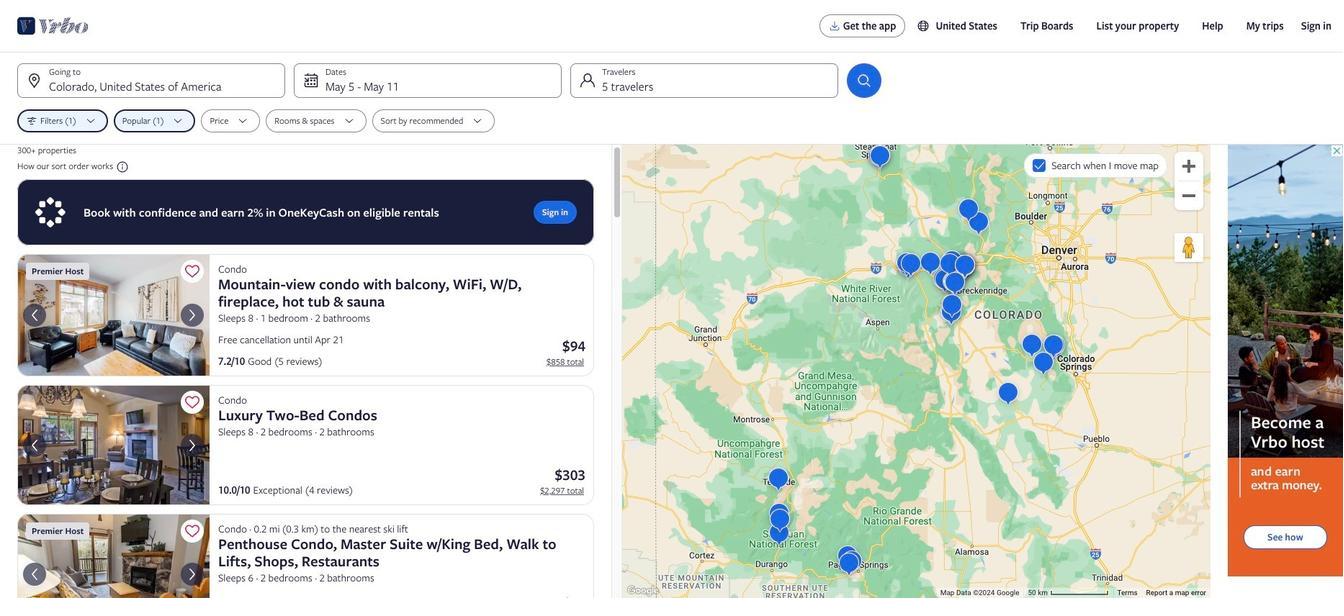 Task type: locate. For each thing, give the bounding box(es) containing it.
show previous image for penthouse condo, master suite w/king bed, walk to lifts, shops, restaurants image
[[26, 566, 43, 583]]

vrbo logo image
[[17, 14, 89, 37]]

download the app button image
[[829, 20, 841, 32]]

show previous image for luxury two-bed condos image
[[26, 437, 43, 454]]

dining image
[[17, 386, 210, 506]]

small image
[[918, 19, 936, 32]]



Task type: vqa. For each thing, say whether or not it's contained in the screenshot.
the Download the app button icon
yes



Task type: describe. For each thing, give the bounding box(es) containing it.
google image
[[626, 584, 661, 599]]

hidden river lodge #5998 image
[[17, 515, 210, 599]]

image of mountain-view condo with balcony, wifi, w/d, fireplace, hot tub & sauna image
[[17, 254, 210, 377]]

small image
[[113, 161, 129, 174]]

show next image for penthouse condo, master suite w/king bed, walk to lifts, shops, restaurants image
[[184, 566, 201, 583]]

search image
[[856, 72, 873, 89]]

show next image for mountain-view condo with balcony, wifi, w/d, fireplace, hot tub & sauna image
[[184, 307, 201, 324]]

show previous image for mountain-view condo with balcony, wifi, w/d, fireplace, hot tub & sauna image
[[26, 307, 43, 324]]

show next image for luxury two-bed condos image
[[184, 437, 201, 454]]

map region
[[623, 145, 1211, 599]]



